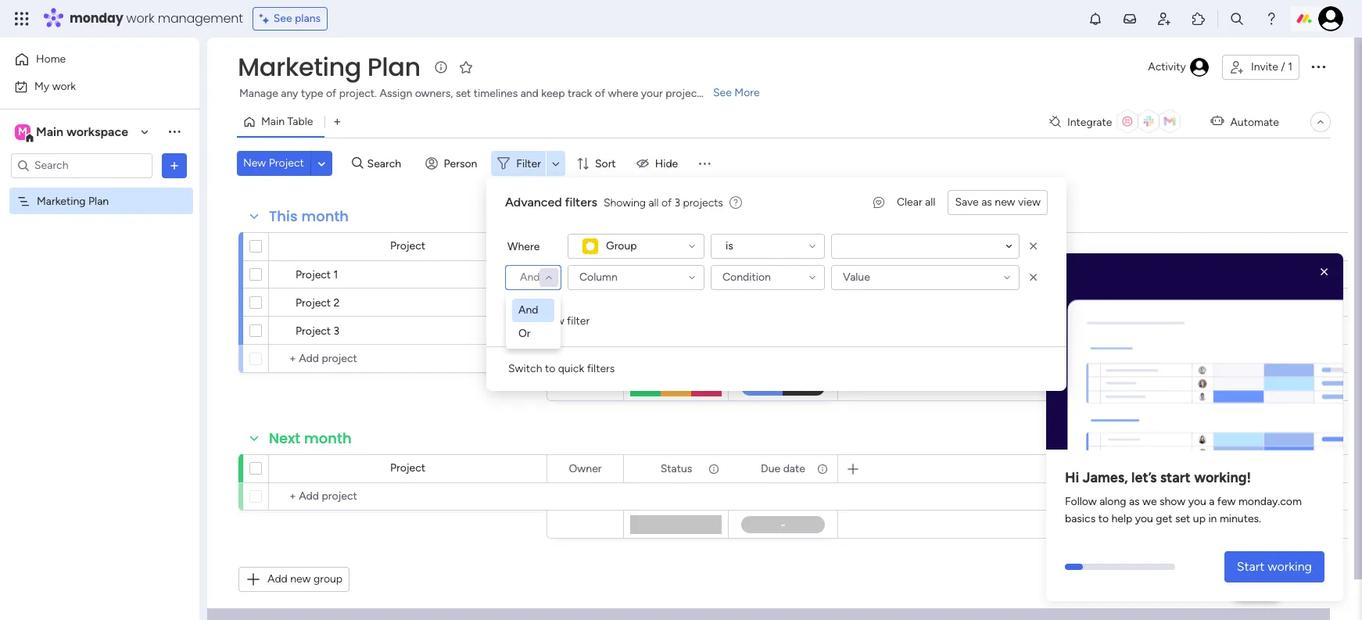 Task type: describe. For each thing, give the bounding box(es) containing it.
collapse board header image
[[1315, 116, 1327, 128]]

help button
[[1230, 576, 1284, 601]]

v2 overdue deadline image
[[734, 268, 747, 283]]

working
[[1268, 559, 1312, 574]]

monday
[[70, 9, 123, 27]]

/
[[1281, 60, 1286, 74]]

start working button
[[1225, 551, 1325, 583]]

up
[[1193, 512, 1206, 526]]

workspace image
[[15, 123, 31, 140]]

let's
[[1132, 469, 1157, 487]]

main workspace
[[36, 124, 128, 139]]

0 vertical spatial and
[[520, 271, 540, 284]]

1 vertical spatial you
[[1135, 512, 1154, 526]]

project 2
[[296, 296, 340, 310]]

invite
[[1251, 60, 1279, 74]]

advanced filters showing all of 3 projects
[[505, 195, 723, 210]]

or
[[519, 327, 531, 340]]

activity
[[1148, 60, 1186, 74]]

see plans button
[[252, 7, 328, 31]]

+ Add project text field
[[277, 487, 540, 506]]

1 horizontal spatial marketing plan
[[238, 49, 421, 84]]

+ add new filter button
[[505, 309, 596, 334]]

group
[[314, 573, 343, 586]]

save
[[955, 196, 979, 209]]

project.
[[339, 87, 377, 100]]

activity button
[[1142, 55, 1216, 80]]

is
[[726, 239, 733, 253]]

1 vertical spatial options image
[[167, 158, 182, 173]]

1 owner field from the top
[[565, 238, 606, 255]]

we
[[1143, 495, 1157, 509]]

marketing plan list box
[[0, 185, 199, 425]]

1 vertical spatial and
[[519, 303, 538, 317]]

follow
[[1065, 495, 1097, 509]]

+ Add project text field
[[277, 350, 540, 368]]

management
[[158, 9, 243, 27]]

add inside 'button'
[[521, 314, 541, 328]]

help
[[1112, 512, 1133, 526]]

james,
[[1083, 469, 1128, 487]]

to inside button
[[545, 362, 556, 375]]

showing
[[604, 196, 646, 209]]

0 horizontal spatial of
[[326, 87, 336, 100]]

main for main workspace
[[36, 124, 63, 139]]

new
[[243, 156, 266, 170]]

remove sort image
[[1026, 270, 1042, 285]]

sort button
[[570, 151, 625, 176]]

0 vertical spatial marketing
[[238, 49, 361, 84]]

workspace selection element
[[15, 122, 131, 143]]

follow along as we show you a few monday.com basics to help you get set up in minutes.
[[1065, 495, 1302, 526]]

due
[[761, 462, 781, 475]]

of inside "advanced filters showing all of 3 projects"
[[662, 196, 672, 209]]

invite members image
[[1157, 11, 1172, 27]]

workspace options image
[[167, 124, 182, 139]]

add new group button
[[239, 567, 350, 592]]

marketing inside list box
[[37, 194, 86, 208]]

minutes.
[[1220, 512, 1262, 526]]

invite / 1 button
[[1222, 55, 1300, 80]]

2 owner field from the top
[[565, 460, 606, 477]]

show board description image
[[432, 59, 450, 75]]

filter
[[567, 314, 590, 328]]

in
[[1209, 512, 1217, 526]]

main for main table
[[261, 115, 285, 128]]

working
[[644, 268, 684, 282]]

person
[[444, 157, 477, 170]]

automate
[[1231, 115, 1280, 129]]

filters inside button
[[587, 362, 615, 375]]

apps image
[[1191, 11, 1207, 27]]

few
[[1218, 495, 1236, 509]]

0 horizontal spatial set
[[456, 87, 471, 100]]

type
[[301, 87, 323, 100]]

basics
[[1065, 512, 1096, 526]]

This month field
[[265, 206, 353, 227]]

project
[[666, 87, 701, 100]]

1 inside button
[[1288, 60, 1293, 74]]

where
[[508, 240, 540, 253]]

main table button
[[237, 109, 325, 135]]

due date
[[761, 462, 805, 475]]

table
[[287, 115, 313, 128]]

owners,
[[415, 87, 453, 100]]

0 horizontal spatial 3
[[334, 325, 340, 338]]

0 vertical spatial filters
[[565, 195, 597, 210]]

hi
[[1065, 469, 1079, 487]]

Due date field
[[757, 460, 809, 477]]

new for filter
[[544, 314, 564, 328]]

get
[[1156, 512, 1173, 526]]

switch to quick filters button
[[502, 357, 621, 382]]

value
[[843, 271, 870, 284]]

timelines
[[474, 87, 518, 100]]

where
[[608, 87, 639, 100]]

lottie animation element
[[1046, 253, 1344, 456]]

0 horizontal spatial 1
[[334, 268, 338, 282]]

next month
[[269, 429, 352, 448]]

switch to quick filters
[[508, 362, 615, 375]]

this month
[[269, 206, 349, 226]]

add view image
[[334, 116, 341, 128]]

angle down image
[[318, 158, 326, 169]]

column information image for due date
[[817, 463, 829, 475]]

14
[[791, 267, 802, 279]]

work for my
[[52, 79, 76, 93]]

+ add new filter
[[511, 314, 590, 328]]

stands.
[[704, 87, 739, 100]]

column information image for status
[[708, 463, 720, 475]]

monday work management
[[70, 9, 243, 27]]

1 owner from the top
[[569, 240, 602, 253]]

your
[[641, 87, 663, 100]]

new project button
[[237, 151, 310, 176]]

filter
[[516, 157, 541, 170]]



Task type: locate. For each thing, give the bounding box(es) containing it.
v2 user feedback image
[[874, 194, 885, 211]]

Search in workspace field
[[33, 156, 131, 174]]

see
[[274, 12, 292, 25], [713, 86, 732, 99]]

set left up at the right bottom of the page
[[1175, 512, 1191, 526]]

Owner field
[[565, 238, 606, 255], [565, 460, 606, 477]]

of right 'track'
[[595, 87, 605, 100]]

all inside button
[[925, 196, 936, 209]]

clear all button
[[891, 190, 942, 215]]

1 horizontal spatial add
[[521, 314, 541, 328]]

group
[[606, 239, 637, 253]]

clear
[[897, 196, 923, 209]]

Next month field
[[265, 429, 356, 449]]

and
[[520, 271, 540, 284], [519, 303, 538, 317]]

and
[[521, 87, 539, 100]]

0 horizontal spatial you
[[1135, 512, 1154, 526]]

0 vertical spatial 1
[[1288, 60, 1293, 74]]

learn more image
[[730, 196, 742, 210]]

autopilot image
[[1211, 111, 1224, 131]]

1 vertical spatial new
[[544, 314, 564, 328]]

save as new view
[[955, 196, 1041, 209]]

james peterson image
[[1319, 6, 1344, 31]]

0 vertical spatial month
[[301, 206, 349, 226]]

a
[[1209, 495, 1215, 509]]

set
[[456, 87, 471, 100], [1175, 512, 1191, 526]]

2 owner from the top
[[569, 462, 602, 475]]

as inside the "follow along as we show you a few monday.com basics to help you get set up in minutes."
[[1129, 495, 1140, 509]]

add to favorites image
[[458, 59, 474, 75]]

0 vertical spatial you
[[1189, 495, 1207, 509]]

main inside main table button
[[261, 115, 285, 128]]

Status field
[[657, 238, 696, 255], [657, 460, 696, 477]]

close image
[[1317, 264, 1333, 280]]

lottie animation image
[[1046, 260, 1344, 456]]

and right '+' at left
[[519, 303, 538, 317]]

all
[[925, 196, 936, 209], [649, 196, 659, 209]]

working on it
[[644, 268, 709, 282]]

0 vertical spatial status
[[661, 240, 692, 253]]

3 down "2"
[[334, 325, 340, 338]]

0 horizontal spatial work
[[52, 79, 76, 93]]

plan
[[367, 49, 421, 84], [88, 194, 109, 208]]

1 all from the left
[[925, 196, 936, 209]]

column
[[580, 271, 618, 284]]

to left quick
[[545, 362, 556, 375]]

start
[[1160, 469, 1191, 487]]

all right showing
[[649, 196, 659, 209]]

1 horizontal spatial of
[[595, 87, 605, 100]]

see for see plans
[[274, 12, 292, 25]]

assign
[[380, 87, 412, 100]]

Marketing Plan field
[[234, 49, 425, 84]]

add right '+' at left
[[521, 314, 541, 328]]

new for view
[[995, 196, 1016, 209]]

1 vertical spatial to
[[1099, 512, 1109, 526]]

you left a
[[1189, 495, 1207, 509]]

as inside button
[[982, 196, 992, 209]]

main left table
[[261, 115, 285, 128]]

to inside the "follow along as we show you a few monday.com basics to help you get set up in minutes."
[[1099, 512, 1109, 526]]

0 vertical spatial owner
[[569, 240, 602, 253]]

1 vertical spatial add
[[267, 573, 288, 586]]

m
[[18, 125, 27, 138]]

marketing down search in workspace field
[[37, 194, 86, 208]]

new left filter
[[544, 314, 564, 328]]

2 horizontal spatial of
[[662, 196, 672, 209]]

filter button
[[491, 151, 565, 176]]

3 inside "advanced filters showing all of 3 projects"
[[675, 196, 681, 209]]

as right save
[[982, 196, 992, 209]]

0 horizontal spatial as
[[982, 196, 992, 209]]

keep
[[541, 87, 565, 100]]

0 vertical spatial as
[[982, 196, 992, 209]]

all inside "advanced filters showing all of 3 projects"
[[649, 196, 659, 209]]

1 horizontal spatial work
[[126, 9, 155, 27]]

1 vertical spatial marketing plan
[[37, 194, 109, 208]]

add new group
[[267, 573, 343, 586]]

options image
[[1309, 57, 1328, 76], [167, 158, 182, 173]]

marketing plan down search in workspace field
[[37, 194, 109, 208]]

track
[[568, 87, 592, 100]]

plan down search in workspace field
[[88, 194, 109, 208]]

of left projects
[[662, 196, 672, 209]]

marketing plan inside list box
[[37, 194, 109, 208]]

0 horizontal spatial marketing plan
[[37, 194, 109, 208]]

see inside "see more" link
[[713, 86, 732, 99]]

1 horizontal spatial you
[[1189, 495, 1207, 509]]

add left group
[[267, 573, 288, 586]]

2
[[334, 296, 340, 310]]

1 horizontal spatial all
[[925, 196, 936, 209]]

1
[[1288, 60, 1293, 74], [334, 268, 338, 282]]

status
[[661, 240, 692, 253], [661, 462, 692, 475]]

1 vertical spatial owner field
[[565, 460, 606, 477]]

0 horizontal spatial all
[[649, 196, 659, 209]]

0 vertical spatial new
[[995, 196, 1016, 209]]

more
[[735, 86, 760, 99]]

see more
[[713, 86, 760, 99]]

0 horizontal spatial add
[[267, 573, 288, 586]]

0 horizontal spatial see
[[274, 12, 292, 25]]

options image right /
[[1309, 57, 1328, 76]]

it
[[702, 268, 709, 282]]

on
[[687, 268, 699, 282]]

1 vertical spatial month
[[304, 429, 352, 448]]

new inside button
[[995, 196, 1016, 209]]

clear all
[[897, 196, 936, 209]]

0 horizontal spatial main
[[36, 124, 63, 139]]

0 vertical spatial add
[[521, 314, 541, 328]]

plan inside list box
[[88, 194, 109, 208]]

month right next
[[304, 429, 352, 448]]

filters down sort popup button
[[565, 195, 597, 210]]

2 horizontal spatial new
[[995, 196, 1016, 209]]

set inside the "follow along as we show you a few monday.com basics to help you get set up in minutes."
[[1175, 512, 1191, 526]]

see inside see plans button
[[274, 12, 292, 25]]

1 horizontal spatial marketing
[[238, 49, 361, 84]]

0 horizontal spatial options image
[[167, 158, 182, 173]]

sort
[[595, 157, 616, 170]]

monday.com
[[1239, 495, 1302, 509]]

month for this month
[[301, 206, 349, 226]]

main table
[[261, 115, 313, 128]]

along
[[1100, 495, 1127, 509]]

and down where
[[520, 271, 540, 284]]

owner
[[569, 240, 602, 253], [569, 462, 602, 475]]

1 vertical spatial see
[[713, 86, 732, 99]]

as left we at bottom right
[[1129, 495, 1140, 509]]

projects
[[683, 196, 723, 209]]

help
[[1243, 581, 1271, 596]]

1 horizontal spatial set
[[1175, 512, 1191, 526]]

new inside 'button'
[[544, 314, 564, 328]]

menu image
[[697, 156, 713, 171]]

1 vertical spatial work
[[52, 79, 76, 93]]

0 horizontal spatial plan
[[88, 194, 109, 208]]

1 status from the top
[[661, 240, 692, 253]]

month for next month
[[304, 429, 352, 448]]

0 vertical spatial set
[[456, 87, 471, 100]]

1 vertical spatial 1
[[334, 268, 338, 282]]

column information image
[[817, 240, 829, 253], [708, 463, 720, 475], [817, 463, 829, 475]]

add inside button
[[267, 573, 288, 586]]

marketing up any on the left top of page
[[238, 49, 361, 84]]

0 vertical spatial plan
[[367, 49, 421, 84]]

0 vertical spatial status field
[[657, 238, 696, 255]]

1 status field from the top
[[657, 238, 696, 255]]

work inside button
[[52, 79, 76, 93]]

1 horizontal spatial options image
[[1309, 57, 1328, 76]]

1 vertical spatial filters
[[587, 362, 615, 375]]

date
[[783, 462, 805, 475]]

add
[[521, 314, 541, 328], [267, 573, 288, 586]]

workspace
[[66, 124, 128, 139]]

1 horizontal spatial 1
[[1288, 60, 1293, 74]]

1 horizontal spatial plan
[[367, 49, 421, 84]]

nov
[[770, 267, 789, 279]]

home button
[[9, 47, 168, 72]]

see plans
[[274, 12, 321, 25]]

work right monday
[[126, 9, 155, 27]]

my
[[34, 79, 49, 93]]

search everything image
[[1229, 11, 1245, 27]]

work right my
[[52, 79, 76, 93]]

1 vertical spatial 3
[[334, 325, 340, 338]]

main
[[261, 115, 285, 128], [36, 124, 63, 139]]

2 status from the top
[[661, 462, 692, 475]]

as
[[982, 196, 992, 209], [1129, 495, 1140, 509]]

next
[[269, 429, 300, 448]]

None field
[[757, 238, 809, 255]]

options image down workspace options image
[[167, 158, 182, 173]]

this
[[269, 206, 298, 226]]

start
[[1237, 559, 1265, 574]]

0 horizontal spatial to
[[545, 362, 556, 375]]

1 vertical spatial marketing
[[37, 194, 86, 208]]

manage any type of project. assign owners, set timelines and keep track of where your project stands.
[[239, 87, 739, 100]]

new left group
[[290, 573, 311, 586]]

plans
[[295, 12, 321, 25]]

help image
[[1264, 11, 1280, 27]]

new
[[995, 196, 1016, 209], [544, 314, 564, 328], [290, 573, 311, 586]]

any
[[281, 87, 298, 100]]

0 vertical spatial to
[[545, 362, 556, 375]]

status for first status field from the bottom of the page
[[661, 462, 692, 475]]

quick
[[558, 362, 584, 375]]

home
[[36, 52, 66, 66]]

work
[[126, 9, 155, 27], [52, 79, 76, 93]]

new project
[[243, 156, 304, 170]]

1 up "2"
[[334, 268, 338, 282]]

project inside button
[[269, 156, 304, 170]]

0 vertical spatial 3
[[675, 196, 681, 209]]

1 horizontal spatial new
[[544, 314, 564, 328]]

save as new view button
[[948, 190, 1048, 215]]

nov 14
[[770, 267, 802, 279]]

main right workspace image
[[36, 124, 63, 139]]

see left the more
[[713, 86, 732, 99]]

remove sort image
[[1026, 239, 1042, 254]]

1 horizontal spatial to
[[1099, 512, 1109, 526]]

1 vertical spatial status field
[[657, 460, 696, 477]]

option
[[0, 187, 199, 190]]

1 vertical spatial set
[[1175, 512, 1191, 526]]

invite / 1
[[1251, 60, 1293, 74]]

progress bar
[[1065, 564, 1084, 570]]

Search field
[[363, 153, 410, 174]]

0 horizontal spatial marketing
[[37, 194, 86, 208]]

set down add to favorites icon
[[456, 87, 471, 100]]

new left view
[[995, 196, 1016, 209]]

of right type
[[326, 87, 336, 100]]

1 right /
[[1288, 60, 1293, 74]]

3 left projects
[[675, 196, 681, 209]]

to left "help"
[[1099, 512, 1109, 526]]

see left plans
[[274, 12, 292, 25]]

inbox image
[[1122, 11, 1138, 27]]

2 vertical spatial new
[[290, 573, 311, 586]]

status for 1st status field from the top
[[661, 240, 692, 253]]

marketing plan up type
[[238, 49, 421, 84]]

3
[[675, 196, 681, 209], [334, 325, 340, 338]]

notifications image
[[1088, 11, 1104, 27]]

column information image
[[708, 240, 720, 253]]

1 vertical spatial plan
[[88, 194, 109, 208]]

0 vertical spatial marketing plan
[[238, 49, 421, 84]]

0 vertical spatial owner field
[[565, 238, 606, 255]]

work for monday
[[126, 9, 155, 27]]

1 vertical spatial status
[[661, 462, 692, 475]]

1 horizontal spatial 3
[[675, 196, 681, 209]]

my work
[[34, 79, 76, 93]]

you down we at bottom right
[[1135, 512, 1154, 526]]

1 vertical spatial owner
[[569, 462, 602, 475]]

0 vertical spatial work
[[126, 9, 155, 27]]

plan up assign
[[367, 49, 421, 84]]

0 vertical spatial see
[[274, 12, 292, 25]]

hide
[[655, 157, 678, 170]]

person button
[[419, 151, 487, 176]]

integrate
[[1068, 115, 1112, 129]]

main inside workspace selection element
[[36, 124, 63, 139]]

new inside button
[[290, 573, 311, 586]]

2 status field from the top
[[657, 460, 696, 477]]

of
[[326, 87, 336, 100], [595, 87, 605, 100], [662, 196, 672, 209]]

1 horizontal spatial main
[[261, 115, 285, 128]]

arrow down image
[[547, 154, 565, 173]]

month right this
[[301, 206, 349, 226]]

0 horizontal spatial new
[[290, 573, 311, 586]]

my work button
[[9, 74, 168, 99]]

all right clear on the top
[[925, 196, 936, 209]]

see for see more
[[713, 86, 732, 99]]

filters right quick
[[587, 362, 615, 375]]

2 all from the left
[[649, 196, 659, 209]]

v2 search image
[[352, 155, 363, 172]]

view
[[1018, 196, 1041, 209]]

project 3
[[296, 325, 340, 338]]

select product image
[[14, 11, 30, 27]]

dapulse integrations image
[[1050, 116, 1061, 128]]

1 horizontal spatial as
[[1129, 495, 1140, 509]]

1 vertical spatial as
[[1129, 495, 1140, 509]]

1 horizontal spatial see
[[713, 86, 732, 99]]

0 vertical spatial options image
[[1309, 57, 1328, 76]]



Task type: vqa. For each thing, say whether or not it's contained in the screenshot.
Trading Card Game
no



